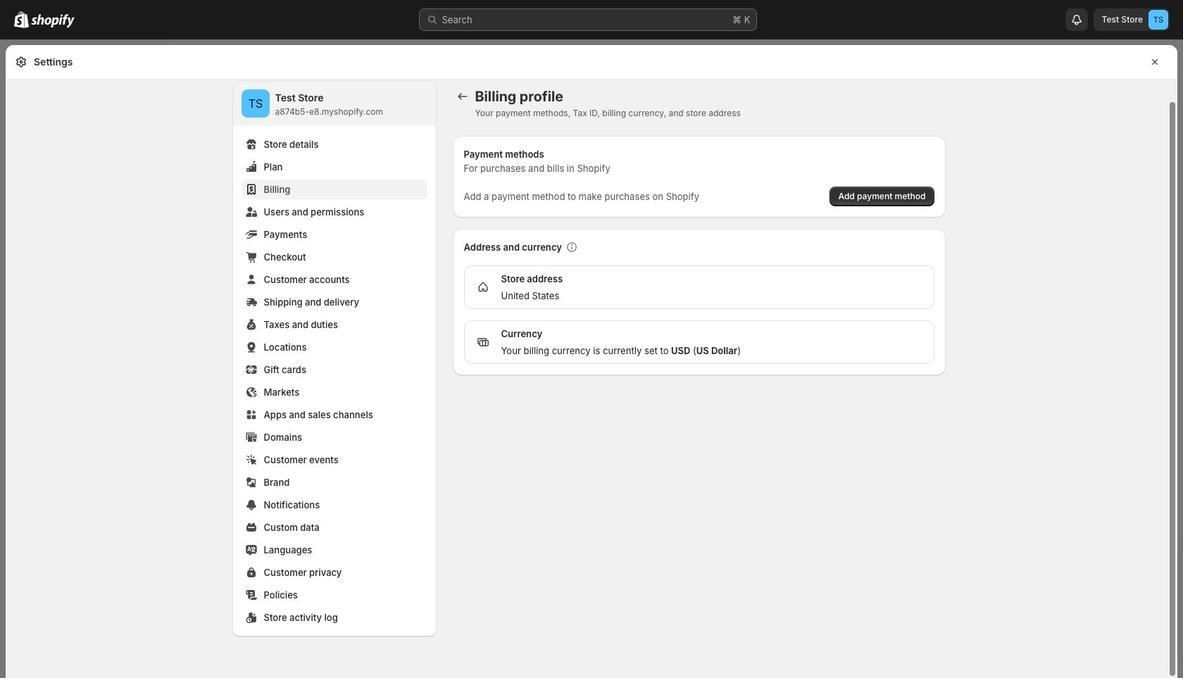 Task type: vqa. For each thing, say whether or not it's contained in the screenshot.
the Shopify image to the right
no



Task type: locate. For each thing, give the bounding box(es) containing it.
shopify image
[[14, 11, 29, 28]]

1 horizontal spatial test store image
[[1149, 10, 1169, 30]]

1 vertical spatial test store image
[[241, 89, 269, 118]]

0 horizontal spatial test store image
[[241, 89, 269, 118]]

shop settings menu element
[[233, 81, 436, 636]]

test store image inside the shop settings menu element
[[241, 89, 269, 118]]

test store image
[[1149, 10, 1169, 30], [241, 89, 269, 118]]



Task type: describe. For each thing, give the bounding box(es) containing it.
0 vertical spatial test store image
[[1149, 10, 1169, 30]]

shopify image
[[31, 14, 75, 28]]

settings dialog
[[6, 45, 1178, 678]]



